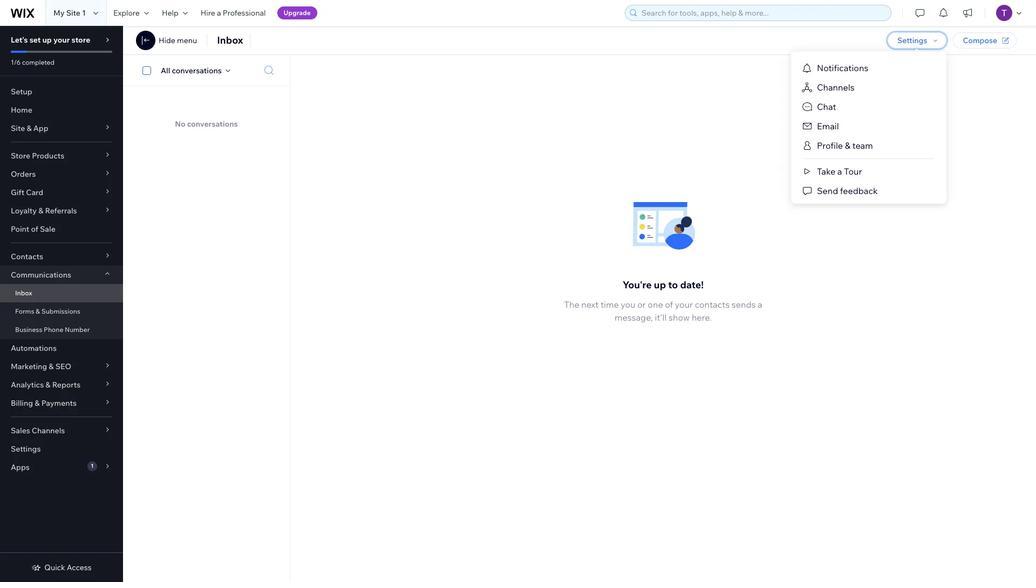Task type: vqa. For each thing, say whether or not it's contained in the screenshot.
a
yes



Task type: locate. For each thing, give the bounding box(es) containing it.
send
[[817, 186, 838, 196]]

sales channels
[[11, 426, 65, 436]]

1 right my
[[82, 8, 86, 18]]

your
[[53, 35, 70, 45], [675, 299, 693, 310]]

0 vertical spatial settings
[[898, 36, 928, 45]]

business
[[15, 326, 42, 334]]

settings button
[[888, 32, 947, 49]]

profile & team button
[[791, 136, 947, 155]]

your up show
[[675, 299, 693, 310]]

let's
[[11, 35, 28, 45]]

channels inside button
[[817, 82, 855, 93]]

& left the app
[[27, 124, 32, 133]]

0 horizontal spatial inbox
[[15, 289, 32, 297]]

a right sends
[[758, 299, 762, 310]]

point of sale link
[[0, 220, 123, 239]]

inbox link
[[0, 284, 123, 303]]

1 vertical spatial your
[[675, 299, 693, 310]]

hide menu button
[[136, 31, 197, 50], [159, 36, 197, 45]]

all
[[161, 66, 170, 75]]

0 vertical spatial channels
[[817, 82, 855, 93]]

or
[[638, 299, 646, 310]]

a
[[217, 8, 221, 18], [838, 166, 842, 177], [758, 299, 762, 310]]

& left reports
[[46, 381, 50, 390]]

a inside the next time you or one of your contacts sends a message, it'll show here.
[[758, 299, 762, 310]]

1 vertical spatial 1
[[91, 463, 94, 470]]

setup
[[11, 87, 32, 97]]

gift card
[[11, 188, 43, 198]]

0 vertical spatial up
[[42, 35, 52, 45]]

0 vertical spatial of
[[31, 225, 38, 234]]

menu
[[177, 36, 197, 45]]

channels inside dropdown button
[[32, 426, 65, 436]]

point
[[11, 225, 29, 234]]

of left sale
[[31, 225, 38, 234]]

1 horizontal spatial inbox
[[217, 34, 243, 46]]

0 horizontal spatial 1
[[82, 8, 86, 18]]

& for marketing
[[49, 362, 54, 372]]

a inside button
[[838, 166, 842, 177]]

inbox up forms
[[15, 289, 32, 297]]

0 vertical spatial 1
[[82, 8, 86, 18]]

you're up to date!
[[623, 279, 704, 291]]

site
[[66, 8, 80, 18], [11, 124, 25, 133]]

profile
[[817, 140, 843, 151]]

communications button
[[0, 266, 123, 284]]

1 vertical spatial inbox
[[15, 289, 32, 297]]

& left team
[[845, 140, 851, 151]]

help button
[[155, 0, 194, 26]]

all conversations
[[161, 66, 222, 75]]

email button
[[791, 117, 947, 136]]

0 horizontal spatial site
[[11, 124, 25, 133]]

my
[[53, 8, 65, 18]]

set
[[30, 35, 41, 45]]

of
[[31, 225, 38, 234], [665, 299, 673, 310]]

sends
[[732, 299, 756, 310]]

site right my
[[66, 8, 80, 18]]

your inside the next time you or one of your contacts sends a message, it'll show here.
[[675, 299, 693, 310]]

site inside dropdown button
[[11, 124, 25, 133]]

& left seo
[[49, 362, 54, 372]]

1 down settings link
[[91, 463, 94, 470]]

1 horizontal spatial up
[[654, 279, 666, 291]]

0 horizontal spatial settings
[[11, 445, 41, 454]]

a for take
[[838, 166, 842, 177]]

& right billing on the left of the page
[[35, 399, 40, 409]]

settings
[[898, 36, 928, 45], [11, 445, 41, 454]]

conversations right no
[[187, 119, 238, 129]]

0 horizontal spatial channels
[[32, 426, 65, 436]]

a left tour at the top
[[838, 166, 842, 177]]

referrals
[[45, 206, 77, 216]]

2 horizontal spatial a
[[838, 166, 842, 177]]

inbox down hire a professional
[[217, 34, 243, 46]]

0 horizontal spatial of
[[31, 225, 38, 234]]

1 vertical spatial settings
[[11, 445, 41, 454]]

hide menu button down "help" button
[[159, 36, 197, 45]]

site down home
[[11, 124, 25, 133]]

chat
[[817, 101, 836, 112]]

0 vertical spatial your
[[53, 35, 70, 45]]

sales
[[11, 426, 30, 436]]

settings down sales
[[11, 445, 41, 454]]

compose button
[[953, 32, 1017, 49]]

0 horizontal spatial up
[[42, 35, 52, 45]]

None checkbox
[[137, 64, 161, 77]]

feedback
[[840, 186, 878, 196]]

1 vertical spatial site
[[11, 124, 25, 133]]

a right hire
[[217, 8, 221, 18]]

hire
[[201, 8, 215, 18]]

conversations right all at the left top of page
[[172, 66, 222, 75]]

1 horizontal spatial of
[[665, 299, 673, 310]]

notifications button
[[791, 58, 947, 78]]

explore
[[113, 8, 140, 18]]

0 vertical spatial conversations
[[172, 66, 222, 75]]

& for analytics
[[46, 381, 50, 390]]

channels up settings link
[[32, 426, 65, 436]]

1 vertical spatial conversations
[[187, 119, 238, 129]]

gift
[[11, 188, 24, 198]]

& inside popup button
[[49, 362, 54, 372]]

up left "to" at the right top
[[654, 279, 666, 291]]

1 vertical spatial of
[[665, 299, 673, 310]]

& right loyalty at left top
[[38, 206, 43, 216]]

of right one
[[665, 299, 673, 310]]

conversations
[[172, 66, 222, 75], [187, 119, 238, 129]]

hire a professional link
[[194, 0, 272, 26]]

1 vertical spatial channels
[[32, 426, 65, 436]]

to
[[668, 279, 678, 291]]

& for billing
[[35, 399, 40, 409]]

1 horizontal spatial channels
[[817, 82, 855, 93]]

1
[[82, 8, 86, 18], [91, 463, 94, 470]]

1 horizontal spatial your
[[675, 299, 693, 310]]

& inside 'button'
[[845, 140, 851, 151]]

send feedback button
[[791, 181, 947, 201]]

2 vertical spatial a
[[758, 299, 762, 310]]

home
[[11, 105, 32, 115]]

reports
[[52, 381, 81, 390]]

forms
[[15, 308, 34, 316]]

0 vertical spatial inbox
[[217, 34, 243, 46]]

sale
[[40, 225, 55, 234]]

& right forms
[[36, 308, 40, 316]]

channels down notifications
[[817, 82, 855, 93]]

1 inside 'sidebar' element
[[91, 463, 94, 470]]

1 vertical spatial a
[[838, 166, 842, 177]]

1 horizontal spatial 1
[[91, 463, 94, 470]]

settings inside 'sidebar' element
[[11, 445, 41, 454]]

completed
[[22, 58, 55, 66]]

billing
[[11, 399, 33, 409]]

0 vertical spatial a
[[217, 8, 221, 18]]

0 horizontal spatial your
[[53, 35, 70, 45]]

1 horizontal spatial a
[[758, 299, 762, 310]]

automations link
[[0, 340, 123, 358]]

1 horizontal spatial settings
[[898, 36, 928, 45]]

hide menu button down help
[[136, 31, 197, 50]]

seo
[[55, 362, 71, 372]]

store
[[11, 151, 30, 161]]

compose
[[963, 36, 997, 45]]

your left store
[[53, 35, 70, 45]]

chat button
[[791, 97, 947, 117]]

settings inside button
[[898, 36, 928, 45]]

settings up notifications button
[[898, 36, 928, 45]]

upgrade button
[[277, 6, 317, 19]]

payments
[[41, 399, 77, 409]]

sidebar element
[[0, 26, 123, 583]]

sales channels button
[[0, 422, 123, 440]]

marketing
[[11, 362, 47, 372]]

communications
[[11, 270, 71, 280]]

1 horizontal spatial site
[[66, 8, 80, 18]]

store
[[71, 35, 90, 45]]

0 horizontal spatial a
[[217, 8, 221, 18]]

settings link
[[0, 440, 123, 459]]

tour
[[844, 166, 862, 177]]

up right set at the top left of the page
[[42, 35, 52, 45]]



Task type: describe. For each thing, give the bounding box(es) containing it.
products
[[32, 151, 64, 161]]

profile & team
[[817, 140, 873, 151]]

loyalty & referrals button
[[0, 202, 123, 220]]

& for site
[[27, 124, 32, 133]]

loyalty & referrals
[[11, 206, 77, 216]]

send feedback
[[817, 186, 878, 196]]

date!
[[680, 279, 704, 291]]

of inside 'sidebar' element
[[31, 225, 38, 234]]

business phone number
[[15, 326, 90, 334]]

contacts
[[11, 252, 43, 262]]

submissions
[[41, 308, 80, 316]]

home link
[[0, 101, 123, 119]]

Search for tools, apps, help & more... field
[[639, 5, 888, 21]]

& for loyalty
[[38, 206, 43, 216]]

contacts button
[[0, 248, 123, 266]]

0 vertical spatial site
[[66, 8, 80, 18]]

gift card button
[[0, 184, 123, 202]]

store products button
[[0, 147, 123, 165]]

here.
[[692, 312, 712, 323]]

of inside the next time you or one of your contacts sends a message, it'll show here.
[[665, 299, 673, 310]]

you
[[621, 299, 636, 310]]

one
[[648, 299, 663, 310]]

take
[[817, 166, 836, 177]]

analytics & reports
[[11, 381, 81, 390]]

orders button
[[0, 165, 123, 184]]

quick
[[44, 564, 65, 573]]

a for hire
[[217, 8, 221, 18]]

settings for settings button
[[898, 36, 928, 45]]

quick access
[[44, 564, 92, 573]]

automations
[[11, 344, 57, 354]]

loyalty
[[11, 206, 37, 216]]

up inside 'sidebar' element
[[42, 35, 52, 45]]

billing & payments button
[[0, 395, 123, 413]]

hide menu
[[159, 36, 197, 45]]

card
[[26, 188, 43, 198]]

apps
[[11, 463, 30, 473]]

site & app
[[11, 124, 48, 133]]

hire a professional
[[201, 8, 266, 18]]

you're
[[623, 279, 652, 291]]

1 vertical spatial up
[[654, 279, 666, 291]]

settings for settings link
[[11, 445, 41, 454]]

team
[[853, 140, 873, 151]]

hide
[[159, 36, 175, 45]]

channels button
[[791, 78, 947, 97]]

message,
[[615, 312, 653, 323]]

& for profile
[[845, 140, 851, 151]]

my site 1
[[53, 8, 86, 18]]

no conversations
[[175, 119, 238, 129]]

upgrade
[[284, 9, 311, 17]]

help
[[162, 8, 179, 18]]

access
[[67, 564, 92, 573]]

billing & payments
[[11, 399, 77, 409]]

phone
[[44, 326, 63, 334]]

forms & submissions link
[[0, 303, 123, 321]]

the
[[564, 299, 580, 310]]

let's set up your store
[[11, 35, 90, 45]]

marketing & seo button
[[0, 358, 123, 376]]

point of sale
[[11, 225, 55, 234]]

contacts
[[695, 299, 730, 310]]

show
[[669, 312, 690, 323]]

conversations for no conversations
[[187, 119, 238, 129]]

your inside 'sidebar' element
[[53, 35, 70, 45]]

take a tour
[[817, 166, 862, 177]]

1/6 completed
[[11, 58, 55, 66]]

analytics
[[11, 381, 44, 390]]

1/6
[[11, 58, 21, 66]]

number
[[65, 326, 90, 334]]

it'll
[[655, 312, 667, 323]]

& for forms
[[36, 308, 40, 316]]

conversations for all conversations
[[172, 66, 222, 75]]

email
[[817, 121, 839, 132]]

notifications
[[817, 63, 869, 73]]

site & app button
[[0, 119, 123, 138]]

inbox inside inbox 'link'
[[15, 289, 32, 297]]

the next time you or one of your contacts sends a message, it'll show here.
[[564, 299, 762, 323]]

analytics & reports button
[[0, 376, 123, 395]]

professional
[[223, 8, 266, 18]]

app
[[33, 124, 48, 133]]



